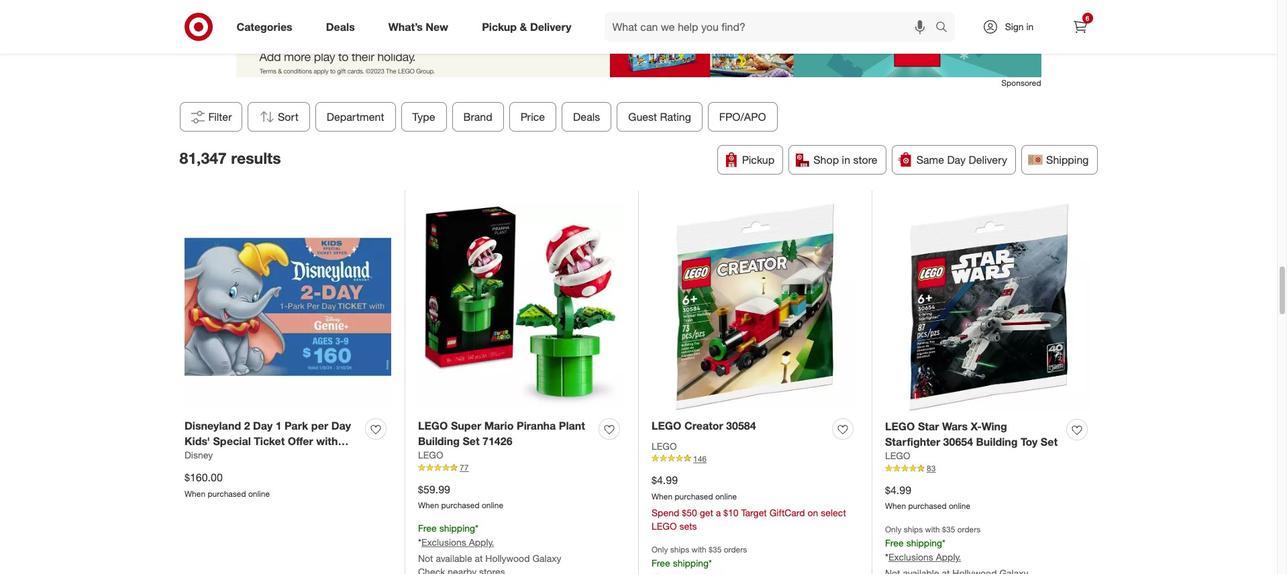 Task type: describe. For each thing, give the bounding box(es) containing it.
&
[[520, 20, 527, 33]]

super
[[451, 419, 482, 432]]

disneyland 2 day 1 park per day kids' special ticket offer with genie+ $160 (ages 3-9) link
[[185, 418, 360, 463]]

purchased for lego star wars x-wing starfighter 30654 building toy set
[[909, 501, 947, 511]]

special
[[213, 434, 251, 448]]

department button
[[315, 102, 396, 131]]

77 link
[[418, 462, 625, 474]]

disney link
[[185, 449, 213, 462]]

0 vertical spatial exclusions
[[422, 537, 467, 548]]

free shipping *
[[652, 557, 712, 568]]

new
[[426, 20, 449, 33]]

x-
[[971, 419, 982, 433]]

spend
[[652, 507, 680, 518]]

deals for deals link
[[326, 20, 355, 33]]

pickup & delivery
[[482, 20, 572, 33]]

day inside button
[[948, 153, 966, 166]]

guest rating button
[[617, 102, 703, 131]]

sets
[[680, 520, 697, 531]]

department
[[327, 110, 384, 123]]

giftcard
[[770, 507, 805, 518]]

advertisement region
[[236, 10, 1042, 77]]

$4.99 when purchased online
[[886, 483, 971, 511]]

shipping for lego creator 30584
[[673, 557, 709, 568]]

wing
[[982, 419, 1008, 433]]

a
[[716, 507, 721, 518]]

ships for lego creator 30584
[[671, 544, 690, 554]]

$10
[[724, 507, 739, 518]]

creator
[[685, 419, 724, 432]]

lego super mario piranha plant building set 71426 link
[[418, 418, 594, 449]]

$35 for star
[[943, 525, 956, 535]]

1
[[276, 419, 282, 432]]

available
[[436, 553, 472, 564]]

purchased for lego super mario piranha plant building set 71426
[[441, 500, 480, 511]]

9)
[[293, 449, 302, 463]]

1 vertical spatial apply.
[[936, 551, 962, 563]]

deals for deals button
[[573, 110, 600, 123]]

shipping
[[1047, 153, 1089, 166]]

park
[[285, 419, 308, 432]]

type button
[[401, 102, 447, 131]]

kids'
[[185, 434, 210, 448]]

offer
[[288, 434, 313, 448]]

with inside the disneyland 2 day 1 park per day kids' special ticket offer with genie+ $160 (ages 3-9)
[[316, 434, 338, 448]]

search
[[930, 21, 962, 35]]

per
[[311, 419, 328, 432]]

select
[[821, 507, 847, 518]]

0 horizontal spatial free
[[418, 523, 437, 534]]

pickup button
[[718, 145, 784, 174]]

sign in
[[1006, 21, 1034, 32]]

lego star wars x-wing starfighter 30654 building toy set link
[[886, 419, 1062, 449]]

0 horizontal spatial shipping
[[440, 523, 475, 534]]

building inside lego star wars x-wing starfighter 30654 building toy set
[[977, 435, 1018, 448]]

online for wars
[[949, 501, 971, 511]]

0 horizontal spatial free shipping * * exclusions apply.
[[418, 523, 494, 548]]

categories link
[[225, 12, 309, 42]]

set inside lego star wars x-wing starfighter 30654 building toy set
[[1041, 435, 1058, 448]]

price
[[521, 110, 545, 123]]

sign in link
[[971, 12, 1055, 42]]

1 vertical spatial exclusions
[[889, 551, 934, 563]]

lego for lego star wars x-wing starfighter 30654 building toy set's lego link
[[886, 450, 911, 462]]

type
[[412, 110, 435, 123]]

wars
[[943, 419, 968, 433]]

same day delivery
[[917, 153, 1008, 166]]

lego for lego link related to lego super mario piranha plant building set 71426
[[418, 449, 444, 461]]

deals link
[[315, 12, 372, 42]]

2
[[244, 419, 250, 432]]

$4.99 when purchased online spend $50 get a $10 target giftcard on select lego sets
[[652, 473, 847, 531]]

what's
[[389, 20, 423, 33]]

0 vertical spatial exclusions apply. button
[[422, 536, 494, 549]]

What can we help you find? suggestions appear below search field
[[605, 12, 939, 42]]

filter
[[208, 110, 232, 123]]

shipping for lego star wars x-wing starfighter 30654 building toy set
[[907, 537, 943, 549]]

lego creator 30584 link
[[652, 418, 756, 433]]

146
[[694, 454, 707, 464]]

(ages
[[250, 449, 279, 463]]

purchased for disneyland 2 day 1 park per day kids' special ticket offer with genie+ $160 (ages 3-9)
[[208, 489, 246, 499]]

guest rating
[[628, 110, 691, 123]]

lego for lego creator 30584's lego link
[[652, 440, 677, 452]]

toy
[[1021, 435, 1038, 448]]

sort
[[278, 110, 298, 123]]

1 horizontal spatial exclusions apply. button
[[889, 551, 962, 564]]

genie+
[[185, 449, 221, 463]]

$50
[[682, 507, 697, 518]]

mario
[[485, 419, 514, 432]]

online for mario
[[482, 500, 504, 511]]

at
[[475, 553, 483, 564]]

83 link
[[886, 463, 1093, 475]]

rating
[[660, 110, 691, 123]]

$160.00 when purchased online
[[185, 471, 270, 499]]

online for day
[[248, 489, 270, 499]]

77
[[460, 463, 469, 473]]

only for lego creator 30584
[[652, 544, 668, 554]]

online for 30584
[[716, 491, 737, 501]]

only ships with $35 orders for creator
[[652, 544, 748, 554]]

$160.00
[[185, 471, 223, 484]]

galaxy
[[533, 553, 562, 564]]

lego link for lego star wars x-wing starfighter 30654 building toy set
[[886, 449, 911, 463]]

when for disneyland 2 day 1 park per day kids' special ticket offer with genie+ $160 (ages 3-9)
[[185, 489, 206, 499]]

30654
[[944, 435, 974, 448]]

target
[[742, 507, 767, 518]]

83
[[927, 464, 936, 474]]

$59.99
[[418, 482, 450, 496]]

0 horizontal spatial day
[[253, 419, 273, 432]]

not available at hollywood galaxy
[[418, 553, 562, 564]]

3-
[[282, 449, 293, 463]]

71426
[[483, 434, 513, 448]]

pickup for pickup & delivery
[[482, 20, 517, 33]]

with for lego star wars x-wing starfighter 30654 building toy set
[[926, 525, 940, 535]]

fpo/apo
[[719, 110, 766, 123]]

6 link
[[1066, 12, 1095, 42]]

fpo/apo button
[[708, 102, 778, 131]]



Task type: locate. For each thing, give the bounding box(es) containing it.
delivery
[[530, 20, 572, 33], [969, 153, 1008, 166]]

star
[[918, 419, 940, 433]]

$35 up free shipping * at right bottom
[[709, 544, 722, 554]]

1 vertical spatial only
[[652, 544, 668, 554]]

online down "(ages"
[[248, 489, 270, 499]]

0 vertical spatial with
[[316, 434, 338, 448]]

disneyland 2 day 1 park per day kids' special ticket offer with genie+ $160 (ages 3-9)
[[185, 419, 351, 463]]

delivery inside button
[[969, 153, 1008, 166]]

deals button
[[562, 102, 612, 131]]

deals right the price button
[[573, 110, 600, 123]]

lego up $59.99
[[418, 449, 444, 461]]

purchased inside $160.00 when purchased online
[[208, 489, 246, 499]]

0 vertical spatial free
[[418, 523, 437, 534]]

when for lego star wars x-wing starfighter 30654 building toy set
[[886, 501, 907, 511]]

search button
[[930, 12, 962, 44]]

lego for lego super mario piranha plant building set 71426
[[418, 419, 448, 432]]

1 horizontal spatial apply.
[[936, 551, 962, 563]]

lego creator 30584 image
[[652, 204, 859, 410], [652, 204, 859, 410]]

1 horizontal spatial building
[[977, 435, 1018, 448]]

only up free shipping * at right bottom
[[652, 544, 668, 554]]

orders for 30584
[[724, 544, 748, 554]]

pickup inside button
[[742, 153, 775, 166]]

when up the spend
[[652, 491, 673, 501]]

$4.99 up the spend
[[652, 473, 678, 487]]

free for lego creator 30584
[[652, 557, 671, 568]]

lego inside lego star wars x-wing starfighter 30654 building toy set
[[886, 419, 915, 433]]

orders down the $10
[[724, 544, 748, 554]]

0 horizontal spatial only ships with $35 orders
[[652, 544, 748, 554]]

1 horizontal spatial delivery
[[969, 153, 1008, 166]]

0 vertical spatial delivery
[[530, 20, 572, 33]]

exclusions down $4.99 when purchased online at the bottom
[[889, 551, 934, 563]]

deals inside button
[[573, 110, 600, 123]]

0 horizontal spatial orders
[[724, 544, 748, 554]]

0 vertical spatial in
[[1027, 21, 1034, 32]]

1 horizontal spatial with
[[692, 544, 707, 554]]

0 vertical spatial shipping
[[440, 523, 475, 534]]

with up free shipping * at right bottom
[[692, 544, 707, 554]]

$35 down $4.99 when purchased online at the bottom
[[943, 525, 956, 535]]

plant
[[559, 419, 585, 432]]

with down 'per'
[[316, 434, 338, 448]]

1 vertical spatial shipping
[[907, 537, 943, 549]]

brand button
[[452, 102, 504, 131]]

2 vertical spatial free
[[652, 557, 671, 568]]

1 vertical spatial pickup
[[742, 153, 775, 166]]

guest
[[628, 110, 657, 123]]

orders down $4.99 when purchased online at the bottom
[[958, 525, 981, 535]]

ticket
[[254, 434, 285, 448]]

2 horizontal spatial day
[[948, 153, 966, 166]]

0 vertical spatial only
[[886, 525, 902, 535]]

$35
[[943, 525, 956, 535], [709, 544, 722, 554]]

in
[[1027, 21, 1034, 32], [842, 153, 851, 166]]

0 vertical spatial $35
[[943, 525, 956, 535]]

exclusions apply. button
[[422, 536, 494, 549], [889, 551, 962, 564]]

$4.99 inside $4.99 when purchased online
[[886, 483, 912, 497]]

with down $4.99 when purchased online at the bottom
[[926, 525, 940, 535]]

2 horizontal spatial shipping
[[907, 537, 943, 549]]

in for sign
[[1027, 21, 1034, 32]]

2 vertical spatial shipping
[[673, 557, 709, 568]]

exclusions apply. button up available at the left of the page
[[422, 536, 494, 549]]

disneyland 2 day 1 park per day kids' special ticket offer with genie+ $160 (ages 3-9) image
[[185, 204, 391, 410]]

lego star wars x-wing starfighter 30654 building toy set image
[[886, 204, 1093, 411], [886, 204, 1093, 411]]

store
[[854, 153, 878, 166]]

apply. down $4.99 when purchased online at the bottom
[[936, 551, 962, 563]]

day
[[948, 153, 966, 166], [253, 419, 273, 432], [331, 419, 351, 432]]

set inside lego super mario piranha plant building set 71426
[[463, 434, 480, 448]]

1 vertical spatial orders
[[724, 544, 748, 554]]

free down $4.99 when purchased online at the bottom
[[886, 537, 904, 549]]

online
[[248, 489, 270, 499], [716, 491, 737, 501], [482, 500, 504, 511], [949, 501, 971, 511]]

1 horizontal spatial deals
[[573, 110, 600, 123]]

lego creator 30584
[[652, 419, 756, 432]]

deals left what's
[[326, 20, 355, 33]]

lego super mario piranha plant building set 71426 image
[[418, 204, 625, 410], [418, 204, 625, 410]]

0 horizontal spatial building
[[418, 434, 460, 448]]

1 vertical spatial in
[[842, 153, 851, 166]]

2 horizontal spatial with
[[926, 525, 940, 535]]

purchased inside $4.99 when purchased online spend $50 get a $10 target giftcard on select lego sets
[[675, 491, 713, 501]]

lego link up $59.99
[[418, 449, 444, 462]]

when down $59.99
[[418, 500, 439, 511]]

same day delivery button
[[892, 145, 1017, 174]]

not
[[418, 553, 433, 564]]

when inside $4.99 when purchased online
[[886, 501, 907, 511]]

0 horizontal spatial only
[[652, 544, 668, 554]]

when right select
[[886, 501, 907, 511]]

ships up free shipping * at right bottom
[[671, 544, 690, 554]]

free for lego star wars x-wing starfighter 30654 building toy set
[[886, 537, 904, 549]]

apply.
[[469, 537, 494, 548], [936, 551, 962, 563]]

0 horizontal spatial lego link
[[418, 449, 444, 462]]

0 vertical spatial orders
[[958, 525, 981, 535]]

0 horizontal spatial with
[[316, 434, 338, 448]]

only ships with $35 orders up free shipping * at right bottom
[[652, 544, 748, 554]]

set down super
[[463, 434, 480, 448]]

1 horizontal spatial shipping
[[673, 557, 709, 568]]

day right the same
[[948, 153, 966, 166]]

delivery for same day delivery
[[969, 153, 1008, 166]]

pickup for pickup
[[742, 153, 775, 166]]

0 horizontal spatial deals
[[326, 20, 355, 33]]

shipping up available at the left of the page
[[440, 523, 475, 534]]

1 horizontal spatial $35
[[943, 525, 956, 535]]

sign
[[1006, 21, 1024, 32]]

0 vertical spatial apply.
[[469, 537, 494, 548]]

pickup left & at the top left of page
[[482, 20, 517, 33]]

0 horizontal spatial exclusions
[[422, 537, 467, 548]]

online inside $160.00 when purchased online
[[248, 489, 270, 499]]

0 horizontal spatial exclusions apply. button
[[422, 536, 494, 549]]

0 horizontal spatial $4.99
[[652, 473, 678, 487]]

purchased for lego creator 30584
[[675, 491, 713, 501]]

pickup down fpo/apo at the top of page
[[742, 153, 775, 166]]

ships
[[904, 525, 923, 535], [671, 544, 690, 554]]

exclusions
[[422, 537, 467, 548], [889, 551, 934, 563]]

$35 for creator
[[709, 544, 722, 554]]

1 horizontal spatial lego link
[[652, 440, 677, 453]]

brand
[[463, 110, 492, 123]]

1 vertical spatial free
[[886, 537, 904, 549]]

shipping
[[440, 523, 475, 534], [907, 537, 943, 549], [673, 557, 709, 568]]

lego star wars x-wing starfighter 30654 building toy set
[[886, 419, 1058, 448]]

exclusions up available at the left of the page
[[422, 537, 467, 548]]

1 horizontal spatial pickup
[[742, 153, 775, 166]]

1 horizontal spatial $4.99
[[886, 483, 912, 497]]

building down wing
[[977, 435, 1018, 448]]

1 horizontal spatial free shipping * * exclusions apply.
[[886, 537, 962, 563]]

0 horizontal spatial pickup
[[482, 20, 517, 33]]

$4.99 inside $4.99 when purchased online spend $50 get a $10 target giftcard on select lego sets
[[652, 473, 678, 487]]

building down super
[[418, 434, 460, 448]]

exclusions apply. button down $4.99 when purchased online at the bottom
[[889, 551, 962, 564]]

lego link for lego super mario piranha plant building set 71426
[[418, 449, 444, 462]]

lego down the spend
[[652, 520, 677, 531]]

delivery right & at the top left of page
[[530, 20, 572, 33]]

building
[[418, 434, 460, 448], [977, 435, 1018, 448]]

when down "$160.00"
[[185, 489, 206, 499]]

lego
[[418, 419, 448, 432], [652, 419, 682, 432], [886, 419, 915, 433], [652, 440, 677, 452], [418, 449, 444, 461], [886, 450, 911, 462], [652, 520, 677, 531]]

hollywood
[[486, 553, 530, 564]]

0 vertical spatial only ships with $35 orders
[[886, 525, 981, 535]]

1 vertical spatial ships
[[671, 544, 690, 554]]

disneyland
[[185, 419, 241, 432]]

when inside the $59.99 when purchased online
[[418, 500, 439, 511]]

price button
[[509, 102, 556, 131]]

2 vertical spatial with
[[692, 544, 707, 554]]

orders
[[958, 525, 981, 535], [724, 544, 748, 554]]

same
[[917, 153, 945, 166]]

starfighter
[[886, 435, 941, 448]]

lego up the starfighter at right bottom
[[886, 419, 915, 433]]

purchased down "$160.00"
[[208, 489, 246, 499]]

1 horizontal spatial free
[[652, 557, 671, 568]]

shipping down sets
[[673, 557, 709, 568]]

0 horizontal spatial in
[[842, 153, 851, 166]]

orders for wars
[[958, 525, 981, 535]]

when for lego super mario piranha plant building set 71426
[[418, 500, 439, 511]]

lego link
[[652, 440, 677, 453], [418, 449, 444, 462], [886, 449, 911, 463]]

lego for lego star wars x-wing starfighter 30654 building toy set
[[886, 419, 915, 433]]

in right sign
[[1027, 21, 1034, 32]]

lego down the lego creator 30584 link
[[652, 440, 677, 452]]

only down $4.99 when purchased online at the bottom
[[886, 525, 902, 535]]

ships down $4.99 when purchased online at the bottom
[[904, 525, 923, 535]]

shipping button
[[1022, 145, 1098, 174]]

what's new
[[389, 20, 449, 33]]

$4.99 for lego creator 30584
[[652, 473, 678, 487]]

lego left super
[[418, 419, 448, 432]]

$4.99 for lego star wars x-wing starfighter 30654 building toy set
[[886, 483, 912, 497]]

only for lego star wars x-wing starfighter 30654 building toy set
[[886, 525, 902, 535]]

1 vertical spatial exclusions apply. button
[[889, 551, 962, 564]]

0 horizontal spatial ships
[[671, 544, 690, 554]]

1 horizontal spatial set
[[1041, 435, 1058, 448]]

0 horizontal spatial apply.
[[469, 537, 494, 548]]

set right toy in the right of the page
[[1041, 435, 1058, 448]]

purchased up $50
[[675, 491, 713, 501]]

piranha
[[517, 419, 556, 432]]

only
[[886, 525, 902, 535], [652, 544, 668, 554]]

lego down the starfighter at right bottom
[[886, 450, 911, 462]]

purchased down $59.99
[[441, 500, 480, 511]]

disney
[[185, 449, 213, 461]]

purchased inside $4.99 when purchased online
[[909, 501, 947, 511]]

1 vertical spatial only ships with $35 orders
[[652, 544, 748, 554]]

in left store
[[842, 153, 851, 166]]

30584
[[727, 419, 756, 432]]

*
[[475, 523, 479, 534], [418, 537, 422, 548], [943, 537, 946, 549], [886, 551, 889, 563], [709, 557, 712, 568]]

only ships with $35 orders
[[886, 525, 981, 535], [652, 544, 748, 554]]

2 horizontal spatial lego link
[[886, 449, 911, 463]]

when inside $4.99 when purchased online spend $50 get a $10 target giftcard on select lego sets
[[652, 491, 673, 501]]

0 horizontal spatial set
[[463, 434, 480, 448]]

only ships with $35 orders down $4.99 when purchased online at the bottom
[[886, 525, 981, 535]]

day right 'per'
[[331, 419, 351, 432]]

1 horizontal spatial in
[[1027, 21, 1034, 32]]

free shipping * * exclusions apply. up available at the left of the page
[[418, 523, 494, 548]]

1 vertical spatial $35
[[709, 544, 722, 554]]

pickup
[[482, 20, 517, 33], [742, 153, 775, 166]]

1 vertical spatial with
[[926, 525, 940, 535]]

shop in store button
[[789, 145, 887, 174]]

lego link down the lego creator 30584 link
[[652, 440, 677, 453]]

day right 2 on the bottom left of page
[[253, 419, 273, 432]]

free
[[418, 523, 437, 534], [886, 537, 904, 549], [652, 557, 671, 568]]

with for lego creator 30584
[[692, 544, 707, 554]]

in inside button
[[842, 153, 851, 166]]

deals
[[326, 20, 355, 33], [573, 110, 600, 123]]

1 horizontal spatial only ships with $35 orders
[[886, 525, 981, 535]]

filter button
[[180, 102, 242, 131]]

purchased down 83
[[909, 501, 947, 511]]

free shipping * * exclusions apply. down $4.99 when purchased online at the bottom
[[886, 537, 962, 563]]

delivery for pickup & delivery
[[530, 20, 572, 33]]

1 horizontal spatial ships
[[904, 525, 923, 535]]

146 link
[[652, 453, 859, 465]]

1 horizontal spatial orders
[[958, 525, 981, 535]]

1 vertical spatial deals
[[573, 110, 600, 123]]

shipping down $4.99 when purchased online at the bottom
[[907, 537, 943, 549]]

free up not
[[418, 523, 437, 534]]

0 vertical spatial deals
[[326, 20, 355, 33]]

$59.99 when purchased online
[[418, 482, 504, 511]]

building inside lego super mario piranha plant building set 71426
[[418, 434, 460, 448]]

ships for lego star wars x-wing starfighter 30654 building toy set
[[904, 525, 923, 535]]

online inside $4.99 when purchased online
[[949, 501, 971, 511]]

2 horizontal spatial free
[[886, 537, 904, 549]]

0 horizontal spatial delivery
[[530, 20, 572, 33]]

1 horizontal spatial only
[[886, 525, 902, 535]]

online inside the $59.99 when purchased online
[[482, 500, 504, 511]]

delivery right the same
[[969, 153, 1008, 166]]

$4.99 down the starfighter at right bottom
[[886, 483, 912, 497]]

what's new link
[[377, 12, 465, 42]]

0 vertical spatial pickup
[[482, 20, 517, 33]]

online inside $4.99 when purchased online spend $50 get a $10 target giftcard on select lego sets
[[716, 491, 737, 501]]

lego super mario piranha plant building set 71426
[[418, 419, 585, 448]]

0 vertical spatial ships
[[904, 525, 923, 535]]

lego inside $4.99 when purchased online spend $50 get a $10 target giftcard on select lego sets
[[652, 520, 677, 531]]

set
[[463, 434, 480, 448], [1041, 435, 1058, 448]]

sort button
[[247, 102, 310, 131]]

free down the spend
[[652, 557, 671, 568]]

lego link for lego creator 30584
[[652, 440, 677, 453]]

on
[[808, 507, 819, 518]]

online up the $10
[[716, 491, 737, 501]]

online down 83 'link'
[[949, 501, 971, 511]]

lego left creator
[[652, 419, 682, 432]]

with
[[316, 434, 338, 448], [926, 525, 940, 535], [692, 544, 707, 554]]

in for shop
[[842, 153, 851, 166]]

purchased inside the $59.99 when purchased online
[[441, 500, 480, 511]]

when inside $160.00 when purchased online
[[185, 489, 206, 499]]

1 horizontal spatial exclusions
[[889, 551, 934, 563]]

get
[[700, 507, 714, 518]]

online down '77' link in the left of the page
[[482, 500, 504, 511]]

1 vertical spatial delivery
[[969, 153, 1008, 166]]

apply. up at
[[469, 537, 494, 548]]

only ships with $35 orders for star
[[886, 525, 981, 535]]

lego link down the starfighter at right bottom
[[886, 449, 911, 463]]

shop in store
[[814, 153, 878, 166]]

categories
[[237, 20, 293, 33]]

lego inside lego super mario piranha plant building set 71426
[[418, 419, 448, 432]]

when for lego creator 30584
[[652, 491, 673, 501]]

lego for lego creator 30584
[[652, 419, 682, 432]]

0 horizontal spatial $35
[[709, 544, 722, 554]]

$160
[[224, 449, 247, 463]]

1 horizontal spatial day
[[331, 419, 351, 432]]



Task type: vqa. For each thing, say whether or not it's contained in the screenshot.
topmost DELIVERY
yes



